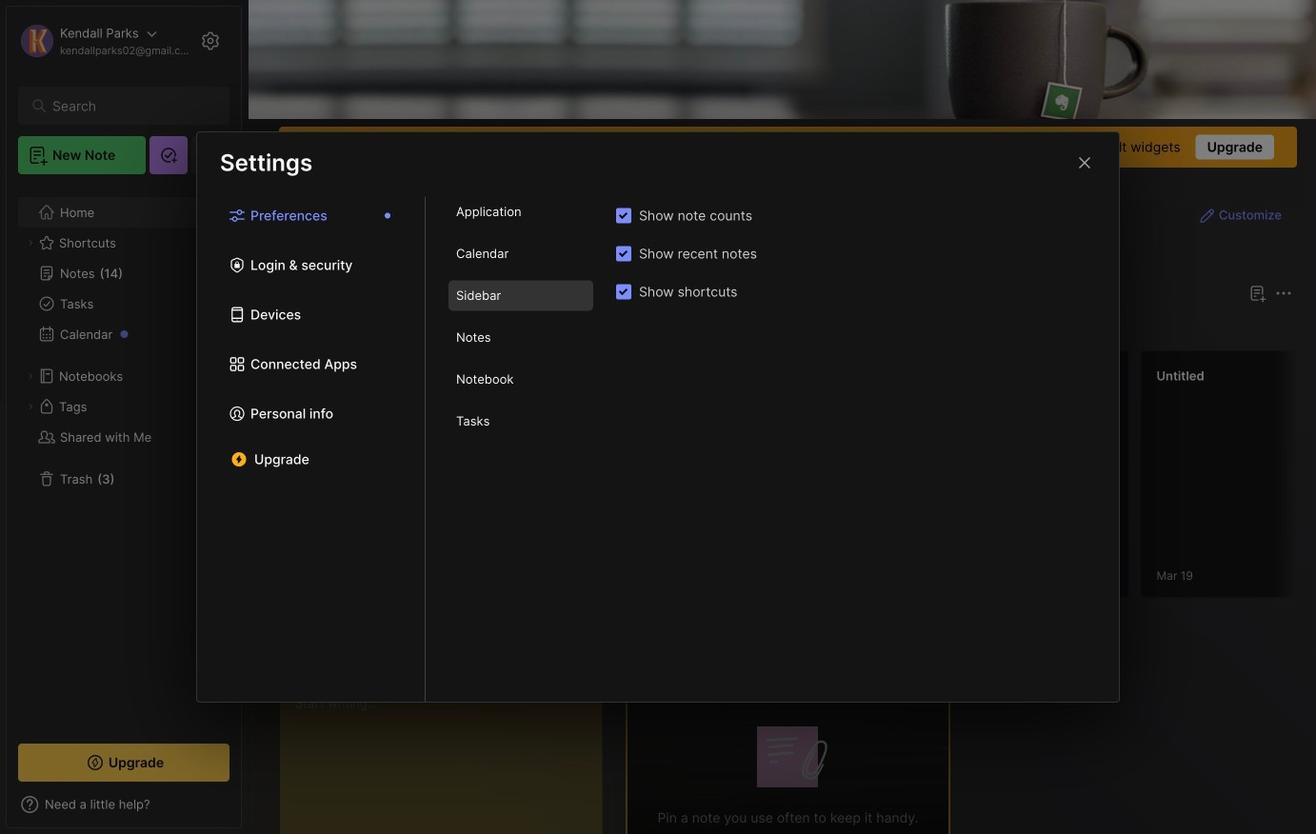 Task type: vqa. For each thing, say whether or not it's contained in the screenshot.
tree
yes



Task type: locate. For each thing, give the bounding box(es) containing it.
tab list
[[197, 197, 426, 702], [426, 197, 616, 702]]

expand notebooks image
[[25, 370, 36, 382]]

tree inside main element
[[7, 186, 241, 727]]

Search text field
[[52, 97, 204, 115]]

row group
[[626, 350, 1316, 609]]

None checkbox
[[616, 284, 631, 299]]

tab
[[449, 197, 593, 227], [449, 239, 593, 269], [449, 280, 593, 311], [630, 316, 686, 339], [449, 322, 593, 353], [449, 364, 593, 395], [449, 406, 593, 437]]

None checkbox
[[616, 208, 631, 223], [616, 246, 631, 261], [616, 208, 631, 223], [616, 246, 631, 261]]

close image
[[1073, 151, 1096, 174]]

2 tab list from the left
[[426, 197, 616, 702]]

None search field
[[52, 94, 204, 117]]

tree
[[7, 186, 241, 727]]



Task type: describe. For each thing, give the bounding box(es) containing it.
1 tab list from the left
[[197, 197, 426, 702]]

expand tags image
[[25, 401, 36, 412]]

Start writing… text field
[[295, 679, 601, 834]]

main element
[[0, 0, 248, 834]]

none search field inside main element
[[52, 94, 204, 117]]

settings image
[[199, 30, 222, 52]]



